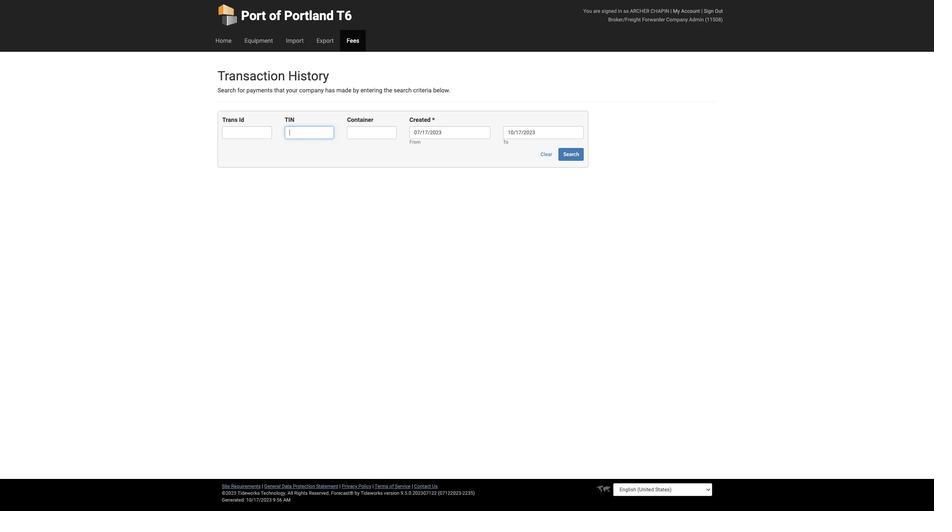 Task type: locate. For each thing, give the bounding box(es) containing it.
0 vertical spatial by
[[353, 87, 359, 94]]

search inside button
[[563, 152, 579, 158]]

export button
[[310, 30, 340, 51]]

|
[[671, 8, 672, 14], [701, 8, 703, 14], [262, 484, 263, 490], [340, 484, 341, 490], [373, 484, 374, 490], [412, 484, 413, 490]]

export
[[317, 37, 334, 44]]

| left general
[[262, 484, 263, 490]]

by inside site requirements | general data protection statement | privacy policy | terms of service | contact us ©2023 tideworks technology. all rights reserved. forecast® by tideworks version 9.5.0.202307122 (07122023-2235) generated: 10/17/2023 9:56 am
[[355, 491, 360, 497]]

1 vertical spatial by
[[355, 491, 360, 497]]

clear button
[[536, 148, 557, 161]]

2235)
[[463, 491, 475, 497]]

are
[[593, 8, 601, 14]]

1 horizontal spatial search
[[563, 152, 579, 158]]

1 vertical spatial search
[[563, 152, 579, 158]]

account
[[681, 8, 700, 14]]

of inside port of portland t6 link
[[269, 8, 281, 23]]

contact us link
[[414, 484, 438, 490]]

rights
[[294, 491, 308, 497]]

by
[[353, 87, 359, 94], [355, 491, 360, 497]]

us
[[432, 484, 438, 490]]

site
[[222, 484, 230, 490]]

search right clear button on the top right of the page
[[563, 152, 579, 158]]

policy
[[359, 484, 371, 490]]

9.5.0.202307122
[[401, 491, 437, 497]]

fees
[[347, 37, 359, 44]]

equipment button
[[238, 30, 279, 51]]

(07122023-
[[438, 491, 463, 497]]

| up forecast®
[[340, 484, 341, 490]]

search button
[[559, 148, 584, 161]]

1 vertical spatial of
[[390, 484, 394, 490]]

by right made
[[353, 87, 359, 94]]

site requirements link
[[222, 484, 261, 490]]

has
[[325, 87, 335, 94]]

0 vertical spatial of
[[269, 8, 281, 23]]

privacy policy link
[[342, 484, 371, 490]]

Trans Id text field
[[222, 127, 272, 139]]

by down privacy policy link
[[355, 491, 360, 497]]

TIN text field
[[285, 127, 334, 139]]

that
[[274, 87, 285, 94]]

from
[[410, 140, 421, 145]]

signed
[[602, 8, 617, 14]]

home button
[[209, 30, 238, 51]]

created
[[410, 117, 431, 124]]

chapin
[[651, 8, 669, 14]]

requirements
[[231, 484, 261, 490]]

you
[[583, 8, 592, 14]]

of
[[269, 8, 281, 23], [390, 484, 394, 490]]

| left sign
[[701, 8, 703, 14]]

made
[[336, 87, 352, 94]]

of right the port
[[269, 8, 281, 23]]

general data protection statement link
[[264, 484, 338, 490]]

transaction
[[218, 69, 285, 84]]

company
[[299, 87, 324, 94]]

reserved.
[[309, 491, 330, 497]]

10/17/2023
[[246, 498, 272, 504]]

port of portland t6
[[241, 8, 352, 23]]

search
[[218, 87, 236, 94], [563, 152, 579, 158]]

©2023 tideworks
[[222, 491, 260, 497]]

tideworks
[[361, 491, 383, 497]]

portland
[[284, 8, 334, 23]]

of up version
[[390, 484, 394, 490]]

archer
[[630, 8, 650, 14]]

you are signed in as archer chapin | my account | sign out broker/freight forwarder company admin (11508)
[[583, 8, 723, 23]]

search left for at the top of page
[[218, 87, 236, 94]]

technology.
[[261, 491, 286, 497]]

| up the tideworks
[[373, 484, 374, 490]]

payments
[[247, 87, 273, 94]]

1 horizontal spatial of
[[390, 484, 394, 490]]

0 horizontal spatial of
[[269, 8, 281, 23]]

Container text field
[[347, 127, 397, 139]]

0 horizontal spatial search
[[218, 87, 236, 94]]

search inside transaction history search for payments that your company has made by entering the search criteria below.
[[218, 87, 236, 94]]

forwarder
[[642, 17, 665, 23]]

0 vertical spatial search
[[218, 87, 236, 94]]

trans id
[[222, 117, 244, 124]]

id
[[239, 117, 244, 124]]



Task type: vqa. For each thing, say whether or not it's contained in the screenshot.
line
no



Task type: describe. For each thing, give the bounding box(es) containing it.
tin
[[285, 117, 294, 124]]

clear
[[541, 152, 553, 158]]

for
[[238, 87, 245, 94]]

admin
[[689, 17, 704, 23]]

am
[[283, 498, 291, 504]]

site requirements | general data protection statement | privacy policy | terms of service | contact us ©2023 tideworks technology. all rights reserved. forecast® by tideworks version 9.5.0.202307122 (07122023-2235) generated: 10/17/2023 9:56 am
[[222, 484, 475, 504]]

out
[[715, 8, 723, 14]]

protection
[[293, 484, 315, 490]]

*
[[432, 117, 435, 124]]

version
[[384, 491, 400, 497]]

below.
[[433, 87, 450, 94]]

| left my
[[671, 8, 672, 14]]

terms
[[375, 484, 388, 490]]

the
[[384, 87, 392, 94]]

company
[[666, 17, 688, 23]]

transaction history search for payments that your company has made by entering the search criteria below.
[[218, 69, 450, 94]]

in
[[618, 8, 622, 14]]

by inside transaction history search for payments that your company has made by entering the search criteria below.
[[353, 87, 359, 94]]

my account link
[[673, 8, 700, 14]]

your
[[286, 87, 298, 94]]

equipment
[[244, 37, 273, 44]]

created *
[[410, 117, 435, 124]]

fees button
[[340, 30, 366, 51]]

9:56
[[273, 498, 282, 504]]

all
[[288, 491, 293, 497]]

port
[[241, 8, 266, 23]]

port of portland t6 link
[[218, 0, 352, 30]]

data
[[282, 484, 292, 490]]

home
[[215, 37, 232, 44]]

statement
[[316, 484, 338, 490]]

forecast®
[[331, 491, 354, 497]]

contact
[[414, 484, 431, 490]]

t6
[[337, 8, 352, 23]]

(11508)
[[705, 17, 723, 23]]

Created * text field
[[410, 127, 490, 139]]

| up '9.5.0.202307122'
[[412, 484, 413, 490]]

criteria
[[413, 87, 432, 94]]

sign out link
[[704, 8, 723, 14]]

privacy
[[342, 484, 357, 490]]

broker/freight
[[608, 17, 641, 23]]

container
[[347, 117, 373, 124]]

history
[[288, 69, 329, 84]]

generated:
[[222, 498, 245, 504]]

trans
[[222, 117, 238, 124]]

import
[[286, 37, 304, 44]]

terms of service link
[[375, 484, 411, 490]]

sign
[[704, 8, 714, 14]]

service
[[395, 484, 411, 490]]

to
[[503, 140, 509, 145]]

search
[[394, 87, 412, 94]]

entering
[[361, 87, 382, 94]]

general
[[264, 484, 281, 490]]

as
[[623, 8, 629, 14]]

of inside site requirements | general data protection statement | privacy policy | terms of service | contact us ©2023 tideworks technology. all rights reserved. forecast® by tideworks version 9.5.0.202307122 (07122023-2235) generated: 10/17/2023 9:56 am
[[390, 484, 394, 490]]

MM/dd/yyyy text field
[[503, 127, 584, 139]]

my
[[673, 8, 680, 14]]

import button
[[279, 30, 310, 51]]



